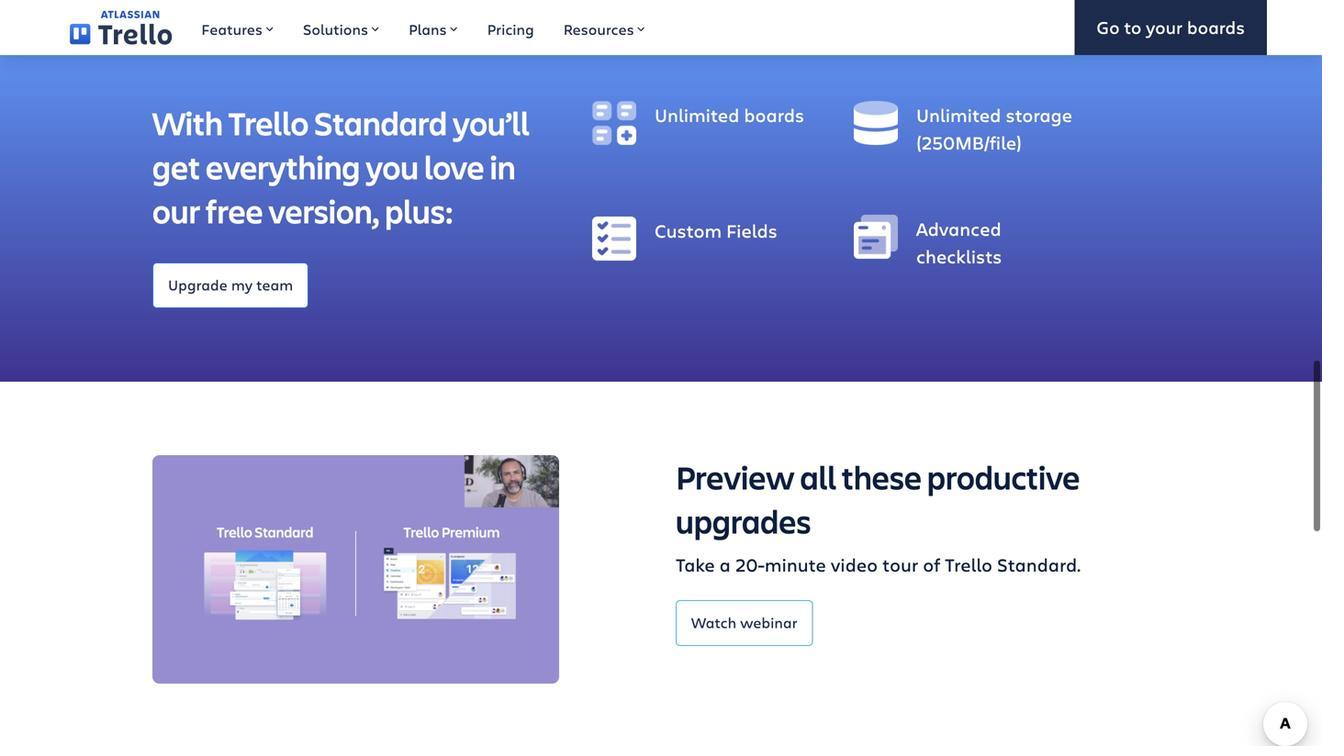 Task type: locate. For each thing, give the bounding box(es) containing it.
0 horizontal spatial unlimited
[[655, 102, 740, 127]]

features
[[202, 19, 263, 39]]

our
[[152, 189, 200, 233]]

1 unlimited from the left
[[655, 102, 740, 127]]

everything
[[206, 145, 360, 189]]

solutions
[[303, 19, 368, 39]]

storage
[[1006, 102, 1073, 127]]

unlimited boards
[[655, 102, 805, 127]]

0 vertical spatial boards
[[1188, 15, 1245, 39]]

a
[[720, 553, 731, 577]]

2 unlimited from the left
[[917, 102, 1001, 127]]

1 vertical spatial trello
[[945, 553, 993, 577]]

(250mb/file)
[[917, 130, 1022, 155]]

unlimited inside "unlimited storage (250mb/file)"
[[917, 102, 1001, 127]]

with
[[152, 101, 223, 145]]

trello up everything
[[229, 101, 309, 145]]

watch
[[692, 613, 737, 633]]

advanced
[[917, 216, 1002, 241]]

go to your boards link
[[1075, 0, 1267, 55]]

solutions button
[[288, 0, 394, 55]]

advanced checklists
[[917, 216, 1002, 269]]

unlimited
[[655, 102, 740, 127], [917, 102, 1001, 127]]

all
[[800, 456, 837, 499]]

webinar
[[740, 613, 798, 633]]

unlimited for unlimited storage (250mb/file)
[[917, 102, 1001, 127]]

atlassian trello image
[[70, 10, 172, 45]]

pricing
[[487, 19, 534, 39]]

0 vertical spatial trello
[[229, 101, 309, 145]]

unlimited for unlimited boards
[[655, 102, 740, 127]]

video
[[831, 553, 878, 577]]

1 vertical spatial boards
[[744, 102, 805, 127]]

trello
[[229, 101, 309, 145], [945, 553, 993, 577]]

0 horizontal spatial boards
[[744, 102, 805, 127]]

with trello standard you'll get everything you love in our free version, plus:
[[152, 101, 530, 233]]

trello inside preview all these productive upgrades take a 20-minute video tour of trello standard.
[[945, 553, 993, 577]]

fields
[[727, 218, 778, 243]]

1 horizontal spatial unlimited
[[917, 102, 1001, 127]]

productive
[[927, 456, 1080, 499]]

trello right of
[[945, 553, 993, 577]]

0 horizontal spatial trello
[[229, 101, 309, 145]]

boards
[[1188, 15, 1245, 39], [744, 102, 805, 127]]

features button
[[187, 0, 288, 55]]

preview
[[676, 456, 795, 499]]

1 horizontal spatial trello
[[945, 553, 993, 577]]



Task type: vqa. For each thing, say whether or not it's contained in the screenshot.
Back to home Image
no



Task type: describe. For each thing, give the bounding box(es) containing it.
plans button
[[394, 0, 473, 55]]

resources
[[564, 19, 634, 39]]

your
[[1146, 15, 1183, 39]]

1 horizontal spatial boards
[[1188, 15, 1245, 39]]

free
[[206, 189, 263, 233]]

preview all these productive upgrades take a 20-minute video tour of trello standard.
[[676, 456, 1081, 577]]

get
[[152, 145, 200, 189]]

you'll
[[453, 101, 530, 145]]

in
[[490, 145, 516, 189]]

upgrade my team
[[168, 275, 293, 295]]

of
[[923, 553, 941, 577]]

pricing link
[[473, 0, 549, 55]]

standard.
[[997, 553, 1081, 577]]

go
[[1097, 15, 1120, 39]]

you
[[366, 145, 419, 189]]

go to your boards
[[1097, 15, 1245, 39]]

minute
[[765, 553, 826, 577]]

love
[[424, 145, 485, 189]]

20-
[[736, 553, 765, 577]]

upgrade my team link
[[152, 263, 309, 309]]

standard
[[314, 101, 447, 145]]

team
[[256, 275, 293, 295]]

unlimited storage (250mb/file)
[[917, 102, 1073, 155]]

trello inside with trello standard you'll get everything you love in our free version, plus:
[[229, 101, 309, 145]]

image showing a screenshot from the trello standard webinar image
[[152, 456, 559, 684]]

custom fields
[[655, 218, 778, 243]]

watch webinar
[[692, 613, 798, 633]]

take
[[676, 553, 715, 577]]

these
[[842, 456, 922, 499]]

my
[[231, 275, 253, 295]]

version,
[[269, 189, 379, 233]]

tour
[[883, 553, 919, 577]]

plans
[[409, 19, 447, 39]]

resources button
[[549, 0, 660, 55]]

upgrade
[[168, 275, 228, 295]]

checklists
[[917, 244, 1002, 269]]

custom
[[655, 218, 722, 243]]

to
[[1125, 15, 1142, 39]]

plus:
[[385, 189, 453, 233]]

upgrades
[[676, 500, 811, 543]]

watch webinar link
[[676, 601, 813, 647]]



